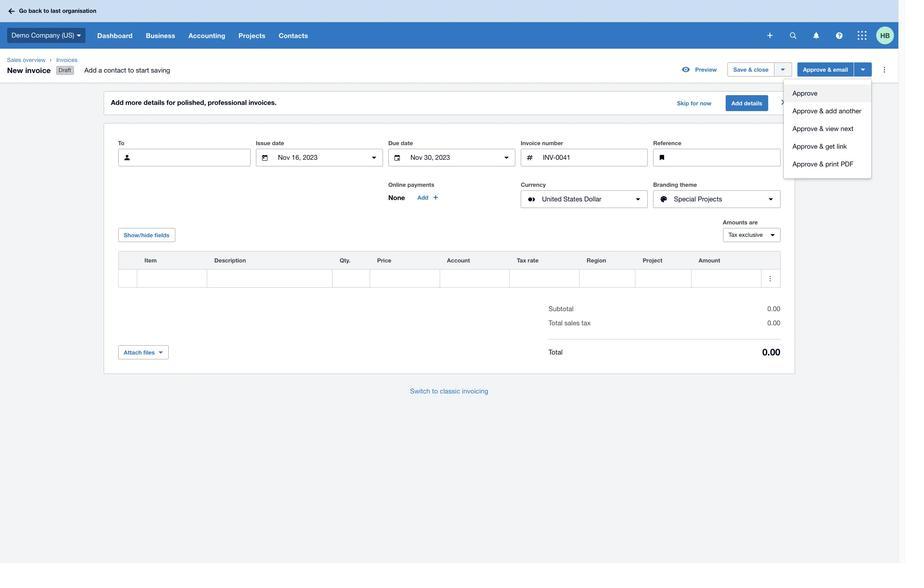 Task type: describe. For each thing, give the bounding box(es) containing it.
contacts
[[279, 31, 308, 39]]

banner containing hb
[[0, 0, 899, 49]]

Amount field
[[692, 270, 761, 287]]

description
[[214, 257, 246, 264]]

details inside button
[[744, 100, 763, 107]]

approve for approve
[[793, 90, 818, 97]]

Reference text field
[[675, 149, 780, 166]]

special projects
[[674, 195, 722, 203]]

new invoice
[[7, 65, 51, 75]]

contact
[[104, 67, 126, 74]]

tax exclusive
[[729, 232, 763, 238]]

projects button
[[232, 22, 272, 49]]

preview
[[696, 66, 717, 73]]

view
[[826, 125, 839, 133]]

0 horizontal spatial details
[[144, 98, 165, 106]]

skip for now button
[[672, 96, 717, 110]]

show/hide fields button
[[118, 228, 175, 242]]

invoices link
[[53, 56, 177, 65]]

to inside button
[[432, 388, 438, 395]]

classic
[[440, 388, 460, 395]]

united states dollar button
[[521, 191, 648, 208]]

0.00 for total sales tax
[[768, 320, 781, 327]]

approve & print pdf
[[793, 160, 854, 168]]

add for add a contact to start saving
[[84, 67, 97, 74]]

approve & email button
[[798, 63, 854, 77]]

approve for approve & email
[[804, 66, 827, 73]]

svg image inside "go back to last organisation" link
[[8, 8, 15, 14]]

1 horizontal spatial svg image
[[858, 31, 867, 40]]

2 vertical spatial 0.00
[[763, 347, 781, 358]]

special
[[674, 195, 696, 203]]

exclusive
[[739, 232, 763, 238]]

approve & get link
[[793, 143, 847, 150]]

total for total sales tax
[[549, 320, 563, 327]]

accounting
[[189, 31, 225, 39]]

approve for approve & get link
[[793, 143, 818, 150]]

add details button
[[726, 95, 768, 111]]

svg image up approve & email
[[814, 32, 819, 39]]

& for add
[[820, 107, 824, 115]]

price
[[377, 257, 392, 264]]

accounting button
[[182, 22, 232, 49]]

for inside skip for now button
[[691, 100, 699, 107]]

close
[[754, 66, 769, 73]]

go back to last organisation link
[[5, 3, 102, 19]]

due
[[389, 140, 400, 147]]

amount
[[699, 257, 721, 264]]

get
[[826, 143, 835, 150]]

add more details for polished, professional invoices. status
[[104, 92, 795, 115]]

add for add more details for polished, professional invoices.
[[111, 98, 124, 106]]

email
[[834, 66, 848, 73]]

approve for approve & print pdf
[[793, 160, 818, 168]]

states
[[564, 195, 583, 203]]

invoice
[[25, 65, 51, 75]]

switch to classic invoicing button
[[403, 383, 496, 401]]

date for due date
[[401, 140, 413, 147]]

tax for tax rate
[[517, 257, 526, 264]]

sales overview
[[7, 57, 46, 63]]

hb
[[881, 31, 890, 39]]

approve button
[[784, 85, 872, 102]]

payments
[[408, 181, 435, 188]]

contacts button
[[272, 22, 315, 49]]

navigation inside banner
[[91, 22, 762, 49]]

united states dollar
[[542, 195, 602, 203]]

go
[[19, 7, 27, 14]]

another
[[839, 107, 862, 115]]

none
[[389, 194, 405, 202]]

approve & view next
[[793, 125, 854, 133]]

approve for approve & add another
[[793, 107, 818, 115]]

close image
[[776, 94, 793, 111]]

approve & add another
[[793, 107, 862, 115]]

Description text field
[[207, 270, 332, 287]]

To text field
[[139, 149, 250, 166]]

projects inside the projects dropdown button
[[239, 31, 266, 39]]

issue
[[256, 140, 271, 147]]

tax
[[582, 320, 591, 327]]

to inside banner
[[44, 7, 49, 14]]

go back to last organisation
[[19, 7, 96, 14]]

skip
[[677, 100, 689, 107]]

currency
[[521, 181, 546, 188]]

demo company (us)
[[12, 31, 74, 39]]

fields
[[155, 232, 170, 239]]

save
[[734, 66, 747, 73]]

0 horizontal spatial for
[[167, 98, 175, 106]]

amounts are
[[723, 219, 758, 226]]

approve & add another button
[[784, 102, 872, 120]]

new
[[7, 65, 23, 75]]

preview button
[[677, 63, 723, 77]]

print
[[826, 160, 839, 168]]

more invoice options image
[[876, 61, 894, 78]]

demo company (us) button
[[0, 22, 91, 49]]

sales
[[565, 320, 580, 327]]

invoice number element
[[521, 149, 648, 167]]

rate
[[528, 257, 539, 264]]

& for get
[[820, 143, 824, 150]]

now
[[700, 100, 712, 107]]

total sales tax
[[549, 320, 591, 327]]

attach files button
[[118, 346, 169, 360]]

& for print
[[820, 160, 824, 168]]

professional
[[208, 98, 247, 106]]

Inventory item text field
[[137, 270, 207, 287]]

add
[[826, 107, 837, 115]]



Task type: vqa. For each thing, say whether or not it's contained in the screenshot.
More options image on the top of page
no



Task type: locate. For each thing, give the bounding box(es) containing it.
list box containing approve
[[784, 79, 872, 179]]

svg image up email
[[836, 32, 843, 39]]

navigation containing dashboard
[[91, 22, 762, 49]]

add left more
[[111, 98, 124, 106]]

overview
[[23, 57, 46, 63]]

due date
[[389, 140, 413, 147]]

branding
[[654, 181, 679, 188]]

1 horizontal spatial details
[[744, 100, 763, 107]]

add details
[[732, 100, 763, 107]]

navigation
[[91, 22, 762, 49]]

tax rate
[[517, 257, 539, 264]]

project
[[643, 257, 663, 264]]

dashboard
[[97, 31, 133, 39]]

0 vertical spatial to
[[44, 7, 49, 14]]

add inside add button
[[418, 194, 429, 201]]

total for total
[[549, 349, 563, 356]]

date right the issue
[[272, 140, 284, 147]]

& right save
[[749, 66, 753, 73]]

0 horizontal spatial svg image
[[790, 32, 797, 39]]

united
[[542, 195, 562, 203]]

attach files
[[124, 349, 155, 356]]

& for close
[[749, 66, 753, 73]]

add button
[[412, 191, 445, 205]]

link
[[837, 143, 847, 150]]

0 horizontal spatial projects
[[239, 31, 266, 39]]

show/hide fields
[[124, 232, 170, 239]]

to right switch
[[432, 388, 438, 395]]

dollar
[[585, 195, 602, 203]]

total
[[549, 320, 563, 327], [549, 349, 563, 356]]

tax inside the invoice line item list element
[[517, 257, 526, 264]]

are
[[750, 219, 758, 226]]

approve & print pdf button
[[784, 156, 872, 173]]

switch to classic invoicing
[[410, 388, 489, 395]]

theme
[[680, 181, 697, 188]]

0 vertical spatial projects
[[239, 31, 266, 39]]

branding theme
[[654, 181, 697, 188]]

0 vertical spatial tax
[[729, 232, 738, 238]]

item
[[145, 257, 157, 264]]

more date options image
[[365, 149, 383, 167]]

organisation
[[62, 7, 96, 14]]

1 horizontal spatial date
[[401, 140, 413, 147]]

approve left get
[[793, 143, 818, 150]]

online payments
[[389, 181, 435, 188]]

details right more
[[144, 98, 165, 106]]

details
[[144, 98, 165, 106], [744, 100, 763, 107]]

0 vertical spatial 0.00
[[768, 305, 781, 313]]

1 horizontal spatial tax
[[729, 232, 738, 238]]

add left a
[[84, 67, 97, 74]]

invoices.
[[249, 98, 277, 106]]

a
[[98, 67, 102, 74]]

special projects button
[[654, 191, 781, 208]]

approve down approve & get link
[[793, 160, 818, 168]]

approve up "approve & add another"
[[793, 90, 818, 97]]

total down 'subtotal'
[[549, 320, 563, 327]]

approve up approve & get link
[[793, 125, 818, 133]]

& for view
[[820, 125, 824, 133]]

more line item options element
[[762, 252, 780, 269]]

approve
[[804, 66, 827, 73], [793, 90, 818, 97], [793, 107, 818, 115], [793, 125, 818, 133], [793, 143, 818, 150], [793, 160, 818, 168]]

for
[[167, 98, 175, 106], [691, 100, 699, 107]]

invoice
[[521, 140, 541, 147]]

tax for tax exclusive
[[729, 232, 738, 238]]

approve & get link button
[[784, 138, 872, 156]]

company
[[31, 31, 60, 39]]

for left polished,
[[167, 98, 175, 106]]

Quantity field
[[333, 270, 370, 287]]

more
[[126, 98, 142, 106]]

dashboard link
[[91, 22, 139, 49]]

list box
[[784, 79, 872, 179]]

pdf
[[841, 160, 854, 168]]

Issue date text field
[[277, 149, 362, 166]]

0 horizontal spatial tax
[[517, 257, 526, 264]]

invoices
[[56, 57, 77, 63]]

add right now
[[732, 100, 743, 107]]

svg image
[[858, 31, 867, 40], [790, 32, 797, 39]]

projects inside special projects popup button
[[698, 195, 722, 203]]

banner
[[0, 0, 899, 49]]

back
[[29, 7, 42, 14]]

reference
[[654, 140, 682, 147]]

0 horizontal spatial to
[[44, 7, 49, 14]]

files
[[143, 349, 155, 356]]

1 vertical spatial projects
[[698, 195, 722, 203]]

approve for approve & view next
[[793, 125, 818, 133]]

0 vertical spatial total
[[549, 320, 563, 327]]

polished,
[[177, 98, 206, 106]]

& left print
[[820, 160, 824, 168]]

1 horizontal spatial for
[[691, 100, 699, 107]]

svg image
[[8, 8, 15, 14], [814, 32, 819, 39], [836, 32, 843, 39], [768, 33, 773, 38], [77, 34, 81, 37]]

save & close
[[734, 66, 769, 73]]

qty.
[[340, 257, 351, 264]]

0 horizontal spatial date
[[272, 140, 284, 147]]

attach
[[124, 349, 142, 356]]

approve & email
[[804, 66, 848, 73]]

business button
[[139, 22, 182, 49]]

to
[[44, 7, 49, 14], [128, 67, 134, 74], [432, 388, 438, 395]]

& left email
[[828, 66, 832, 73]]

2 total from the top
[[549, 349, 563, 356]]

svg image right (us)
[[77, 34, 81, 37]]

1 vertical spatial total
[[549, 349, 563, 356]]

tax down "amounts"
[[729, 232, 738, 238]]

invoice line item list element
[[118, 251, 781, 288]]

hb button
[[877, 22, 899, 49]]

& left get
[[820, 143, 824, 150]]

group containing approve
[[784, 79, 872, 179]]

sales
[[7, 57, 21, 63]]

region
[[587, 257, 606, 264]]

0.00 for subtotal
[[768, 305, 781, 313]]

& inside "button"
[[820, 125, 824, 133]]

save & close button
[[728, 63, 775, 77]]

saving
[[151, 67, 170, 74]]

group
[[784, 79, 872, 179]]

projects right special
[[698, 195, 722, 203]]

sales overview link
[[4, 56, 49, 65]]

1 date from the left
[[272, 140, 284, 147]]

more line item options image
[[762, 270, 780, 288]]

2 vertical spatial to
[[432, 388, 438, 395]]

Invoice number text field
[[542, 149, 648, 166]]

1 horizontal spatial projects
[[698, 195, 722, 203]]

show/hide
[[124, 232, 153, 239]]

1 vertical spatial 0.00
[[768, 320, 781, 327]]

more date options image
[[498, 149, 516, 167]]

approve inside "button"
[[793, 125, 818, 133]]

add for add
[[418, 194, 429, 201]]

for left now
[[691, 100, 699, 107]]

1 vertical spatial tax
[[517, 257, 526, 264]]

& for email
[[828, 66, 832, 73]]

1 total from the top
[[549, 320, 563, 327]]

add down payments
[[418, 194, 429, 201]]

approve inside 'button'
[[793, 160, 818, 168]]

to left start
[[128, 67, 134, 74]]

issue date
[[256, 140, 284, 147]]

approve left email
[[804, 66, 827, 73]]

demo
[[12, 31, 29, 39]]

details left the close icon
[[744, 100, 763, 107]]

date for issue date
[[272, 140, 284, 147]]

add for add details
[[732, 100, 743, 107]]

svg image inside demo company (us) popup button
[[77, 34, 81, 37]]

to left last
[[44, 7, 49, 14]]

2 horizontal spatial to
[[432, 388, 438, 395]]

switch
[[410, 388, 431, 395]]

Due date text field
[[410, 149, 495, 166]]

start
[[136, 67, 149, 74]]

1 vertical spatial to
[[128, 67, 134, 74]]

subtotal
[[549, 305, 574, 313]]

svg image left go
[[8, 8, 15, 14]]

skip for now
[[677, 100, 712, 107]]

projects left contacts popup button
[[239, 31, 266, 39]]

account
[[447, 257, 470, 264]]

& inside 'button'
[[820, 160, 824, 168]]

svg image up close
[[768, 33, 773, 38]]

tax left rate
[[517, 257, 526, 264]]

number
[[542, 140, 564, 147]]

add a contact to start saving
[[84, 67, 170, 74]]

None field
[[137, 270, 207, 288]]

2 date from the left
[[401, 140, 413, 147]]

draft
[[59, 67, 71, 74]]

online
[[389, 181, 406, 188]]

date right due
[[401, 140, 413, 147]]

contact element
[[118, 149, 251, 167]]

& left add on the right of the page
[[820, 107, 824, 115]]

to
[[118, 140, 124, 147]]

add inside "add details" button
[[732, 100, 743, 107]]

tax exclusive button
[[723, 228, 781, 242]]

1 horizontal spatial to
[[128, 67, 134, 74]]

add
[[84, 67, 97, 74], [111, 98, 124, 106], [732, 100, 743, 107], [418, 194, 429, 201]]

last
[[51, 7, 61, 14]]

amounts
[[723, 219, 748, 226]]

& left view
[[820, 125, 824, 133]]

invoicing
[[462, 388, 489, 395]]

tax inside popup button
[[729, 232, 738, 238]]

approve up "approve & view next"
[[793, 107, 818, 115]]

business
[[146, 31, 175, 39]]

total down the total sales tax
[[549, 349, 563, 356]]



